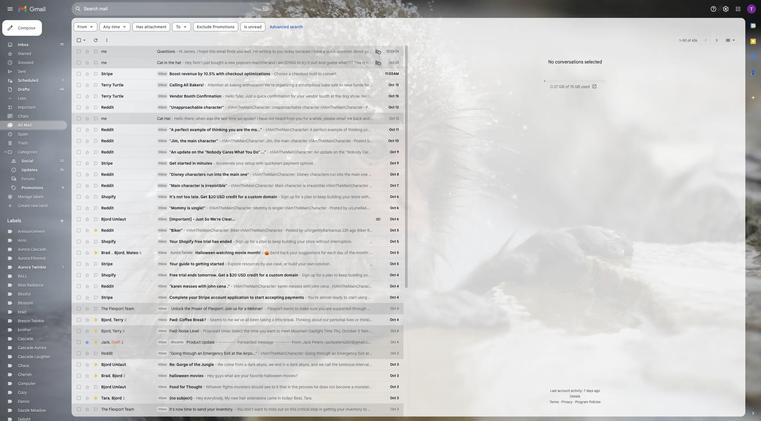 Task type: locate. For each thing, give the bounding box(es) containing it.
each
[[328, 250, 336, 256]]

1 horizontal spatial biker
[[358, 228, 367, 233]]

1 horizontal spatial popcorn
[[402, 60, 417, 65]]

if
[[379, 385, 382, 390]]

13 row from the top
[[72, 180, 516, 191]]

are for -
[[237, 127, 243, 132]]

starred
[[18, 51, 31, 56]]

1 vertical spatial the flexport team
[[101, 407, 134, 412]]

more
[[487, 183, 496, 188], [378, 228, 387, 233]]

aurora for aurora ethereal link
[[18, 256, 30, 261]]

this right what???
[[354, 60, 362, 65]]

4 for inbox "karen messes with john cena ." -
[[397, 284, 399, 289]]

1
[[680, 38, 681, 42], [63, 265, 64, 270]]

0 vertical spatial fwd:
[[170, 318, 179, 323]]

🎃 image
[[265, 251, 269, 256]]

2 oct 15 from the top
[[389, 94, 399, 98]]

1 place from the left
[[434, 250, 444, 256]]

when
[[196, 116, 206, 121]]

2 horizontal spatial r/iamthemaincharacter
[[443, 228, 485, 233]]

toolbar inside no conversations selected main content
[[357, 351, 402, 357]]

oct for inbox food for thought - whoever fights monsters should see to it that in the process he does not become a monster. and if you gaze long enough into an abyss, the abyss will gaze back into you.
[[390, 385, 396, 389]]

fwd:
[[170, 318, 179, 323], [170, 329, 178, 334]]

1 horizontal spatial machine
[[455, 60, 470, 65]]

machine!
[[418, 60, 434, 65]]

popcorn
[[236, 60, 251, 65], [402, 60, 417, 65], [538, 60, 553, 65]]

oct 6 for clear...
[[390, 217, 399, 221]]

1 terry turtle from the top
[[101, 83, 124, 88]]

cares
[[223, 150, 234, 155]]

movies?
[[283, 374, 298, 379]]

0 vertical spatial promotions
[[213, 24, 235, 29]]

4 for inbox unlock the power of flexport: join us for a webinar! -
[[397, 307, 399, 311]]

2 your from the top
[[170, 262, 178, 267]]

time
[[112, 24, 120, 29], [229, 116, 237, 121], [184, 407, 192, 412]]

9
[[397, 150, 399, 154], [397, 161, 399, 165]]

oct for inbox "jim, the main character" -
[[389, 139, 395, 143]]

1 6 from the top
[[397, 195, 399, 199]]

at right booth
[[331, 94, 335, 99]]

1 horizontal spatial into
[[423, 385, 429, 390]]

0 vertical spatial on
[[408, 94, 412, 99]]

and left if
[[371, 385, 378, 390]]

7 reddit from the top
[[101, 206, 114, 211]]

inbox for it's not too late. get $20 usd credit for a custom domain
[[158, 195, 167, 199]]

stripe for get
[[101, 161, 113, 166]]

21 row from the top
[[72, 270, 404, 281]]

inbox inside inbox it's now time to send your inventory. -
[[158, 407, 167, 412]]

0 vertical spatial all
[[184, 83, 189, 88]]

manage labels link
[[18, 195, 44, 200]]

single!"
[[191, 206, 206, 211]]

1 vertical spatial interruption.
[[331, 239, 353, 244]]

0 horizontal spatial main
[[275, 183, 284, 188]]

to right built
[[318, 71, 322, 76]]

oct for inbox calling all bakers! - attention all baking enthusiasts! we're organizing a scrumptious bake sale to raise funds for our school. we'd love to have your delectable contributions. let's bake up a storm and make
[[389, 83, 395, 87]]

0 horizontal spatial started
[[177, 161, 192, 166]]

inbox inside inbox "going through an emergency exit at the airpo..." -
[[158, 352, 167, 356]]

calling
[[170, 83, 183, 88]]

1 horizontal spatial building
[[328, 195, 342, 200]]

5 up drag
[[397, 240, 399, 244]]

2 a from the left
[[448, 250, 450, 256]]

update
[[177, 150, 191, 155]]

inbox "karen messes with john cena ." -
[[158, 284, 234, 289]]

best,
[[294, 396, 303, 401]]

aurora up guide
[[171, 251, 181, 255]]

let's
[[478, 83, 486, 88]]

more left 2653 on the right
[[487, 183, 496, 188]]

inbox inside inbox halloween movies - hey guys what are your favorite halloween movies?
[[158, 374, 167, 378]]

1 horizontal spatial up
[[290, 195, 295, 200]]

inbox link
[[18, 42, 29, 47]]

i'm right well.
[[253, 49, 258, 54]]

oct 12 up know
[[389, 105, 399, 109]]

1 turtle from the top
[[112, 83, 124, 88]]

None search field
[[72, 2, 273, 16]]

0 horizontal spatial time
[[112, 24, 120, 29]]

inbox "mommy is single!" -
[[158, 206, 209, 211]]

15 for terry
[[396, 94, 399, 98]]

2 for inbox fwd: coffee break? -
[[125, 318, 127, 322]]

on right update
[[192, 150, 197, 155]]

main
[[188, 139, 197, 144], [230, 172, 239, 177]]

2 inside brad , bjord 2
[[124, 374, 125, 378]]

2 irresistible from the left
[[457, 183, 476, 188]]

1 vertical spatial an
[[430, 385, 435, 390]]

your left setup
[[236, 161, 244, 166]]

2 inside tara , bjord 2
[[123, 396, 125, 401]]

cascade for cascade link
[[18, 337, 33, 342]]

read down has attachment icon at bottom
[[368, 228, 377, 233]]

0 vertical spatial read
[[477, 183, 486, 188]]

34 row from the top
[[72, 415, 404, 421]]

custom down the case,‌
[[269, 273, 283, 278]]

inbox for "going through an emergency exit at the airpo..."
[[158, 352, 167, 356]]

inbox inside "inbox "karen messes with john cena ." -"
[[158, 284, 167, 289]]

1 cat from the top
[[157, 60, 164, 65]]

inbox inside inbox fwd: noise level -
[[158, 329, 167, 333]]

solution
[[316, 262, 330, 267]]

11
[[396, 128, 399, 132]]

31 row from the top
[[72, 382, 507, 393]]

22h
[[343, 228, 349, 233]]

inbox inside inbox "unapproachable character" -
[[158, 105, 167, 109]]

0 horizontal spatial about
[[353, 49, 364, 54]]

mail
[[24, 123, 32, 128]]

1 vertical spatial sign
[[236, 239, 244, 244]]

inbox inside inbox boost revenue by 10.5% with checkout optimizations - choose a checkout built to convert ﻿ ﻿ ﻿ ﻿ ﻿ ﻿ ﻿ ﻿ ﻿ ﻿ ﻿ ﻿ ﻿ ﻿ ﻿ ﻿ ﻿ ﻿ ﻿ ﻿ ﻿ ﻿ ﻿ ﻿ ﻿ ﻿ ﻿ ﻿ ﻿ ﻿ ﻿ ﻿ ﻿ ﻿ ﻿ ﻿ ﻿ ﻿ ﻿ ﻿ ﻿ ﻿ ﻿ ﻿ ﻿ ﻿ ﻿ ﻿ ﻿ ﻿ ﻿ ﻿ ﻿ ﻿ ﻿ ﻿ ﻿ ﻿ ﻿ ﻿ ﻿ ﻿ ﻿ ﻿ ﻿ ﻿ ﻿ ﻿ ﻿ ﻿ ﻿ ﻿ ﻿ ﻿ ﻿ ﻿ ﻿ ﻿ ﻿ ﻿ ﻿ ﻿ ﻿
[[158, 72, 167, 76]]

1 vertical spatial quick
[[257, 94, 267, 99]]

oct for inbox re: gorge of the jungle -
[[390, 363, 396, 367]]

2 vertical spatial bjord umlaut
[[101, 385, 126, 390]]

oct 5 for interruption.
[[390, 240, 399, 244]]

1 i'm from the left
[[253, 49, 258, 54]]

2 for inbox fwd: noise level -
[[123, 329, 125, 333]]

halloween
[[196, 250, 215, 256]]

1 vertical spatial ago
[[350, 228, 357, 233]]

time right now
[[184, 407, 192, 412]]

3 6 from the top
[[397, 217, 399, 221]]

and right out!
[[319, 60, 326, 65]]

None checkbox
[[76, 49, 82, 54], [76, 116, 82, 121], [76, 138, 82, 144], [76, 149, 82, 155], [76, 161, 82, 166], [76, 194, 82, 200], [76, 205, 82, 211], [76, 217, 82, 222], [76, 228, 82, 233], [76, 239, 82, 245], [76, 317, 82, 323], [76, 351, 82, 357], [76, 362, 82, 368], [76, 49, 82, 54], [76, 116, 82, 121], [76, 138, 82, 144], [76, 149, 82, 155], [76, 161, 82, 166], [76, 194, 82, 200], [76, 205, 82, 211], [76, 217, 82, 222], [76, 228, 82, 233], [76, 239, 82, 245], [76, 317, 82, 323], [76, 351, 82, 357], [76, 362, 82, 368]]

15 down the we'd
[[396, 94, 399, 98]]

cascade laughter
[[18, 355, 51, 360]]

twinkle for aurora twinkle link
[[32, 265, 46, 270]]

19 row from the top
[[72, 247, 478, 259]]

0 vertical spatial oct 9
[[390, 150, 399, 154]]

oct 9 up oct 8
[[390, 161, 399, 165]]

1 gaze from the left
[[390, 385, 399, 390]]

1 horizontal spatial promotions
[[213, 24, 235, 29]]

the for it's now time to send your inventory.
[[101, 407, 108, 412]]

1 vertical spatial time
[[229, 116, 237, 121]]

main left one"
[[230, 172, 239, 177]]

0 vertical spatial keep
[[318, 195, 327, 200]]

oct for product update -
[[391, 340, 396, 345]]

inbox inside inbox get started in minutes - accelerate your setup with quickstart payment options ﻿ ﻿ ﻿ ﻿ ﻿ ﻿ ﻿ ﻿ ﻿ ﻿ ﻿ ﻿ ﻿ ﻿ ﻿ ﻿ ﻿ ﻿ ﻿ ﻿ ﻿ ﻿ ﻿ ﻿ ﻿ ﻿ ﻿ ﻿ ﻿ ﻿ ﻿ ﻿ ﻿ ﻿ ﻿ ﻿ ﻿ ﻿ ﻿ ﻿ ﻿ ﻿ ﻿ ﻿ ﻿ ﻿ ﻿ ﻿ ﻿ ﻿ ﻿ ﻿ ﻿ ﻿ ﻿ ﻿ ﻿ ﻿ ﻿ ﻿ ﻿ ﻿ ﻿ ﻿ ﻿ ﻿ ﻿ ﻿ ﻿ ﻿ ﻿ ﻿ ﻿ ﻿
[[158, 161, 167, 165]]

0 vertical spatial team
[[125, 306, 134, 311]]

chaos link
[[18, 364, 29, 369]]

and for out!
[[319, 60, 326, 65]]

2 gaze from the left
[[473, 385, 481, 390]]

has scheduled message image for this
[[376, 60, 381, 65]]

stripe for your
[[101, 262, 113, 267]]

15 for contributions.
[[396, 83, 399, 87]]

8 inside labels navigation
[[62, 186, 64, 190]]

5 down drag
[[397, 262, 399, 266]]

0 vertical spatial brad
[[101, 250, 110, 255]]

1 vertical spatial oct 15
[[389, 94, 399, 98]]

inbox for vendor booth confirmation
[[158, 94, 167, 98]]

shopify for your
[[101, 239, 116, 244]]

fwd: down unlock
[[170, 318, 179, 323]]

cascade down cascade link
[[18, 346, 33, 351]]

﻿͏
[[399, 195, 399, 200], [400, 195, 400, 200], [401, 195, 401, 200], [402, 195, 402, 200], [403, 195, 403, 200], [404, 195, 404, 200], [405, 195, 405, 200], [406, 195, 406, 200], [407, 195, 407, 200], [408, 195, 408, 200], [409, 195, 409, 200], [410, 195, 410, 200], [411, 195, 411, 200], [412, 195, 412, 200], [413, 195, 413, 200], [414, 195, 414, 200], [415, 195, 415, 200], [416, 195, 416, 200], [417, 195, 417, 200], [418, 195, 418, 200], [419, 195, 419, 200], [420, 195, 420, 200], [421, 195, 421, 200], [422, 195, 422, 200], [423, 195, 423, 200], [424, 195, 424, 200], [425, 195, 425, 200], [426, 195, 426, 200], [427, 195, 427, 200], [428, 195, 428, 200], [429, 195, 429, 200], [430, 195, 430, 200], [431, 195, 431, 200], [432, 195, 432, 200], [433, 195, 433, 200], [434, 195, 434, 200], [435, 195, 435, 200], [436, 195, 436, 200], [437, 195, 437, 200], [438, 195, 438, 200], [439, 195, 439, 200], [440, 195, 440, 200], [441, 195, 441, 200], [442, 195, 442, 200], [354, 239, 354, 244], [355, 239, 355, 244], [356, 239, 356, 244], [357, 239, 357, 244], [358, 239, 358, 244], [359, 239, 359, 244], [360, 239, 360, 244], [361, 239, 361, 244], [362, 239, 362, 244], [363, 239, 363, 244], [364, 239, 364, 244], [365, 239, 365, 244], [366, 239, 366, 244], [367, 239, 367, 244], [368, 239, 368, 244], [369, 239, 369, 244], [370, 239, 370, 244], [371, 239, 371, 244], [372, 239, 372, 244], [373, 239, 373, 244], [374, 239, 374, 244], [375, 239, 375, 244], [376, 239, 376, 244], [377, 239, 377, 244], [378, 239, 378, 244], [379, 239, 379, 244], [380, 239, 380, 244], [381, 239, 381, 244], [382, 239, 382, 244], [383, 239, 383, 244], [384, 239, 384, 244], [385, 239, 385, 244], [386, 239, 386, 244], [387, 239, 387, 244], [388, 239, 388, 244], [389, 239, 389, 244], [390, 239, 390, 244], [391, 239, 391, 244], [392, 239, 392, 244], [393, 239, 393, 244], [394, 239, 394, 244], [395, 239, 395, 244], [396, 239, 396, 244], [397, 239, 397, 244]]

12 down the we'd
[[396, 105, 399, 109]]

0 horizontal spatial 8
[[62, 186, 64, 190]]

discardo
[[171, 340, 184, 345]]

1 oct 6 from the top
[[390, 195, 399, 199]]

is unread button
[[241, 22, 266, 31]]

2 has scheduled message image from the top
[[376, 60, 381, 65]]

1 vertical spatial plan
[[259, 239, 267, 244]]

1 machine from the left
[[252, 60, 268, 65]]

main
[[275, 183, 284, 188], [426, 183, 434, 188]]

0 horizontal spatial $20
[[209, 195, 216, 200]]

1 umlaut from the top
[[112, 217, 126, 222]]

advanced
[[270, 24, 289, 29]]

aurora twinkle inside labels navigation
[[18, 265, 46, 270]]

no conversations selected main content
[[72, 18, 746, 421]]

scheduled link
[[18, 78, 38, 83]]

character" up was
[[204, 105, 224, 110]]

10 reddit from the top
[[101, 351, 113, 356]]

oct 4 for inbox fwd: noise level -
[[391, 329, 399, 333]]

inbox fwd: coffee break? -
[[158, 318, 210, 323]]

oct for inbox "a perfect example of thinking you are the ma..." -
[[389, 128, 396, 132]]

details
[[571, 395, 581, 399]]

2 bjord , terry 2 from the top
[[101, 329, 125, 334]]

oct 11
[[389, 128, 399, 132]]

oct for inbox it's not too late. get $20 usd credit for a custom domain - sign up for a plan to keep building your store without interruption. ﻿͏ ﻿͏ ﻿͏ ﻿͏ ﻿͏ ﻿͏ ﻿͏ ﻿͏ ﻿͏ ﻿͏ ﻿͏ ﻿͏ ﻿͏ ﻿͏ ﻿͏ ﻿͏ ﻿͏ ﻿͏ ﻿͏ ﻿͏ ﻿͏ ﻿͏ ﻿͏ ﻿͏ ﻿͏ ﻿͏ ﻿͏ ﻿͏ ﻿͏ ﻿͏ ﻿͏ ﻿͏ ﻿͏ ﻿͏ ﻿͏ ﻿͏ ﻿͏ ﻿͏ ﻿͏ ﻿͏ ﻿͏ ﻿͏ ﻿͏ ﻿͏
[[390, 195, 396, 199]]

0 horizontal spatial plan
[[259, 239, 267, 244]]

toolbar
[[357, 351, 402, 357]]

2 oct 9 from the top
[[390, 161, 399, 165]]

5 reddit from the top
[[101, 172, 114, 177]]

credit
[[226, 195, 237, 200], [247, 273, 258, 278]]

inbox for (no subject)
[[158, 396, 167, 400]]

days
[[587, 389, 594, 393]]

get right late.
[[201, 195, 208, 200]]

2 character from the left
[[285, 183, 302, 188]]

2 6 from the top
[[397, 206, 399, 210]]

0 horizontal spatial email
[[217, 49, 226, 54]]

1 horizontal spatial hello
[[226, 94, 234, 99]]

custom down one"
[[248, 195, 262, 200]]

4 for product update -
[[397, 340, 399, 345]]

abyss
[[455, 385, 465, 390]]

bake right let's
[[487, 83, 496, 88]]

inbox inside inbox "mommy is single!" -
[[158, 206, 167, 210]]

inbox for "main character is irresistible"
[[158, 184, 167, 188]]

1 team from the top
[[125, 306, 134, 311]]

plan
[[305, 195, 312, 200], [259, 239, 267, 244]]

0 horizontal spatial posted
[[286, 228, 298, 233]]

your up monsters
[[241, 374, 249, 379]]

please
[[324, 116, 336, 121]]

you right know
[[393, 116, 400, 121]]

into
[[214, 172, 222, 177], [423, 385, 429, 390], [492, 385, 499, 390]]

oct for inbox "mommy is single!" -
[[390, 206, 396, 210]]

cascade up chaos
[[18, 355, 33, 360]]

1 inside labels navigation
[[63, 265, 64, 270]]

2 team from the top
[[125, 407, 134, 412]]

popcorn right can
[[538, 60, 553, 65]]

6 for $20
[[397, 195, 399, 199]]

inbox inside inbox [important] - just so we're clear...
[[158, 217, 167, 221]]

15 row from the top
[[72, 203, 404, 214]]

2 popcorn from the left
[[402, 60, 417, 65]]

5 right mateo
[[140, 251, 142, 255]]

2 bake from the left
[[487, 83, 496, 88]]

organizing
[[276, 83, 295, 88]]

into right run
[[214, 172, 222, 177]]

turtle for calling
[[112, 83, 124, 88]]

new right the my
[[231, 396, 238, 401]]

1 horizontal spatial irresistible
[[457, 183, 476, 188]]

$20 down irresistible"
[[209, 195, 216, 200]]

unread
[[248, 24, 262, 29]]

about up 'cat in the hat - hey fam! i just bought a new popcorn machine and i am dying to try it out! and guess what??? this is not your old-boring popcorn machine! nope! this machine comes with multifunction, i can make popcorn'
[[353, 49, 364, 54]]

of right "0.27"
[[566, 84, 570, 89]]

4 oct 5 from the top
[[390, 262, 399, 266]]

gaze left long
[[390, 385, 399, 390]]

oct 12 for reddit
[[389, 105, 399, 109]]

main down quickstart
[[275, 183, 284, 188]]

2 inside jack , draft 2
[[122, 340, 123, 345]]

machine up optimizations
[[252, 60, 268, 65]]

1 vertical spatial hey
[[207, 374, 214, 379]]

get up cena
[[218, 273, 225, 278]]

1 vertical spatial turtle
[[112, 94, 124, 99]]

row containing jack
[[72, 337, 404, 348]]

1 flexport from the top
[[109, 306, 124, 311]]

1 vertical spatial 7
[[584, 389, 586, 393]]

into right the enough
[[423, 385, 429, 390]]

row containing tara
[[72, 393, 404, 404]]

of right 50
[[688, 38, 691, 42]]

1 vertical spatial character"
[[198, 139, 218, 144]]

we're right show.
[[361, 94, 371, 99]]

the flexport team for it's now time to send your inventory.
[[101, 407, 134, 412]]

terry turtle for calling
[[101, 83, 124, 88]]

month! left i'll
[[356, 250, 369, 256]]

with right comes
[[484, 60, 491, 65]]

1 the flexport team from the top
[[101, 306, 134, 311]]

umlaut for [important] - just so we're clear...
[[112, 217, 126, 222]]

your up suggestions
[[297, 239, 305, 244]]

9 row from the top
[[72, 135, 404, 147]]

program
[[576, 400, 589, 404]]

2 horizontal spatial ago
[[595, 389, 601, 393]]

credit down irresistible"
[[226, 195, 237, 200]]

None checkbox
[[76, 38, 82, 43], [76, 60, 82, 65], [76, 71, 82, 77], [76, 82, 82, 88], [76, 93, 82, 99], [76, 105, 82, 110], [76, 127, 82, 133], [76, 172, 82, 177], [76, 183, 82, 189], [76, 250, 82, 256], [76, 261, 82, 267], [76, 273, 82, 278], [76, 284, 82, 289], [76, 295, 82, 301], [76, 306, 82, 312], [76, 329, 82, 334], [76, 340, 82, 345], [76, 373, 82, 379], [76, 385, 82, 390], [76, 396, 82, 401], [76, 407, 82, 413], [76, 38, 82, 43], [76, 60, 82, 65], [76, 71, 82, 77], [76, 82, 82, 88], [76, 93, 82, 99], [76, 105, 82, 110], [76, 127, 82, 133], [76, 172, 82, 177], [76, 183, 82, 189], [76, 250, 82, 256], [76, 261, 82, 267], [76, 273, 82, 278], [76, 284, 82, 289], [76, 295, 82, 301], [76, 306, 82, 312], [76, 329, 82, 334], [76, 340, 82, 345], [76, 373, 82, 379], [76, 385, 82, 390], [76, 396, 82, 401], [76, 407, 82, 413]]

twinkle down ethereal
[[32, 265, 46, 270]]

1 vertical spatial votes
[[396, 228, 405, 233]]

2 halloween from the left
[[265, 374, 282, 379]]

0 horizontal spatial gb
[[560, 84, 565, 89]]

trial right free
[[179, 273, 187, 278]]

inbox inside inbox "jim, the main character" -
[[158, 139, 167, 143]]

3 umlaut from the top
[[112, 385, 126, 390]]

0 horizontal spatial on
[[192, 150, 197, 155]]

inbox
[[18, 42, 29, 47], [158, 72, 167, 76], [158, 83, 167, 87], [158, 94, 167, 98], [158, 105, 167, 109], [158, 128, 167, 132], [158, 139, 167, 143], [158, 150, 167, 154], [158, 161, 167, 165], [158, 172, 167, 177], [158, 184, 167, 188], [158, 195, 167, 199], [158, 206, 167, 210], [158, 217, 167, 221], [158, 228, 167, 233], [158, 240, 167, 244], [158, 251, 167, 255], [158, 262, 167, 266], [158, 273, 167, 277], [158, 284, 167, 289], [158, 296, 167, 300], [158, 307, 167, 311], [158, 318, 167, 322], [158, 329, 167, 333], [158, 340, 167, 345], [158, 352, 167, 356], [158, 363, 167, 367], [158, 374, 167, 378], [158, 385, 167, 389], [158, 396, 167, 400], [158, 407, 167, 412]]

oct for inbox fwd: noise level -
[[391, 329, 396, 333]]

brad for ,
[[101, 373, 110, 379]]

ago inside last account activity: 7 days ago details terms · privacy · program policies
[[595, 389, 601, 393]]

inbox for fwd: coffee break?
[[158, 318, 167, 322]]

new down finds
[[228, 60, 235, 65]]

labels heading
[[7, 218, 59, 224]]

late.
[[191, 195, 200, 200]]

reddit for "a
[[101, 127, 114, 132]]

r/iamthemaincharacter:
[[231, 183, 274, 188], [187, 228, 230, 233]]

the left process
[[292, 385, 298, 390]]

shopify for free
[[101, 273, 116, 278]]

fwd: for fwd: coffee break?
[[170, 318, 179, 323]]

tab list
[[746, 18, 762, 401]]

and right pricing,
[[501, 49, 508, 54]]

0 horizontal spatial this
[[354, 60, 362, 65]]

to right sale at the top left of the page
[[340, 83, 343, 88]]

0 horizontal spatial biker
[[231, 228, 240, 233]]

inbox inside inbox free trial ends tomorrow. get a $20 usd credit for a custom domain -
[[158, 273, 167, 277]]

1 horizontal spatial trial
[[203, 239, 211, 244]]

airpo..."
[[243, 351, 257, 356]]

aurora twinkle down aurora ethereal
[[18, 265, 46, 270]]

1 vertical spatial team
[[125, 407, 134, 412]]

0 horizontal spatial sign
[[236, 239, 244, 244]]

inbox inside 'inbox vendor booth confirmation - hello tyler, just a quick confirmation for your vendor booth at the dog show. we're excited to have you on board! thanks, terry'
[[158, 94, 167, 98]]

stripe for complete
[[101, 295, 113, 300]]

0 horizontal spatial 1
[[63, 265, 64, 270]]

2 for product update -
[[122, 340, 123, 345]]

1 horizontal spatial gb
[[575, 84, 581, 89]]

has attachment
[[136, 24, 167, 29]]

10 row from the top
[[72, 147, 404, 158]]

booth
[[319, 94, 330, 99]]

9 for -
[[397, 150, 399, 154]]

brad for ..
[[101, 250, 110, 255]]

oct 4 for inbox unlock the power of flexport: join us for a webinar! -
[[391, 307, 399, 311]]

hey left fam!
[[185, 60, 192, 65]]

inbox inside inbox "a perfect example of thinking you are the ma..." -
[[158, 128, 167, 132]]

inbox "biker" - r/iamthemaincharacter: biker r/iamthemaincharacter · posted by u/urgentlybarbarous 22h ago biker read more 1174 votes 301 comments hide r/iamthemaincharacter r/
[[158, 228, 489, 233]]

back
[[354, 116, 362, 121], [280, 250, 289, 256], [482, 385, 491, 390]]

oct 5 up drag
[[390, 240, 399, 244]]

2 brad from the top
[[101, 373, 110, 379]]

updates link
[[22, 168, 38, 173]]

convert
[[323, 71, 337, 76]]

1 vertical spatial 12
[[396, 116, 399, 121]]

inbox inside inbox it's not too late. get $20 usd credit for a custom domain - sign up for a plan to keep building your store without interruption. ﻿͏ ﻿͏ ﻿͏ ﻿͏ ﻿͏ ﻿͏ ﻿͏ ﻿͏ ﻿͏ ﻿͏ ﻿͏ ﻿͏ ﻿͏ ﻿͏ ﻿͏ ﻿͏ ﻿͏ ﻿͏ ﻿͏ ﻿͏ ﻿͏ ﻿͏ ﻿͏ ﻿͏ ﻿͏ ﻿͏ ﻿͏ ﻿͏ ﻿͏ ﻿͏ ﻿͏ ﻿͏ ﻿͏ ﻿͏ ﻿͏ ﻿͏ ﻿͏ ﻿͏ ﻿͏ ﻿͏ ﻿͏ ﻿͏ ﻿͏ ﻿͏
[[158, 195, 167, 199]]

inbox inside the inbox "an update on the "nobody cares what you do" ..." -
[[158, 150, 167, 154]]

to left hell
[[406, 250, 409, 256]]

0 vertical spatial flexport
[[109, 306, 124, 311]]

1 for 1 50 of 426
[[680, 38, 681, 42]]

terms link
[[550, 400, 559, 404]]

inbox re: gorge of the jungle -
[[158, 362, 218, 367]]

hey up the 'send'
[[196, 396, 203, 401]]

oct for inbox "disney characters run into the main one" -
[[390, 172, 396, 177]]

inbox inside inbox your shopify free trial has ended - sign up for a plan to keep building your store without interruption. ﻿͏ ﻿͏ ﻿͏ ﻿͏ ﻿͏ ﻿͏ ﻿͏ ﻿͏ ﻿͏ ﻿͏ ﻿͏ ﻿͏ ﻿͏ ﻿͏ ﻿͏ ﻿͏ ﻿͏ ﻿͏ ﻿͏ ﻿͏ ﻿͏ ﻿͏ ﻿͏ ﻿͏ ﻿͏ ﻿͏ ﻿͏ ﻿͏ ﻿͏ ﻿͏ ﻿͏ ﻿͏ ﻿͏ ﻿͏ ﻿͏ ﻿͏ ﻿͏ ﻿͏ ﻿͏ ﻿͏ ﻿͏ ﻿͏ ﻿͏ ﻿͏
[[158, 240, 167, 244]]

dazzle
[[18, 408, 30, 413]]

1 bjord umlaut from the top
[[101, 217, 126, 222]]

cascade link
[[18, 337, 33, 342]]

has scheduled message image
[[376, 49, 381, 54], [376, 60, 381, 65]]

inbox inside the inbox unlock the power of flexport: join us for a webinar! -
[[158, 307, 167, 311]]

inbox inside inbox fwd: coffee break? -
[[158, 318, 167, 322]]

16 row from the top
[[72, 214, 404, 225]]

3 oct 6 from the top
[[390, 217, 399, 221]]

2 row from the top
[[72, 57, 553, 68]]

inbox inside inbox calling all bakers! - attention all baking enthusiasts! we're organizing a scrumptious bake sale to raise funds for our school. we'd love to have your delectable contributions. let's bake up a storm and make
[[158, 83, 167, 87]]

1 vertical spatial brad
[[101, 373, 110, 379]]

1 vertical spatial on
[[192, 150, 197, 155]]

2 about from the left
[[445, 49, 455, 54]]

inbox for "biker"
[[158, 228, 167, 233]]

2 gb from the left
[[575, 84, 581, 89]]

bake left sale at the top left of the page
[[322, 83, 330, 88]]

are right what
[[234, 374, 240, 379]]

1 biker from the left
[[231, 228, 240, 233]]

character" down inbox "a perfect example of thinking you are the ma..." -
[[198, 139, 218, 144]]

2 vertical spatial oct 6
[[390, 217, 399, 221]]

your left old-
[[373, 60, 381, 65]]

2 the from the top
[[101, 407, 108, 412]]

application
[[228, 295, 249, 300]]

27 row from the top
[[72, 337, 404, 348]]

posted
[[372, 183, 384, 188], [286, 228, 298, 233]]

bjord umlaut for [important]
[[101, 217, 126, 222]]

twinkle inside no conversations selected main content
[[182, 251, 193, 255]]

Search mail text field
[[84, 6, 246, 12]]

inbox inside labels navigation
[[18, 42, 29, 47]]

0 horizontal spatial and
[[319, 60, 326, 65]]

keep
[[318, 195, 327, 200], [273, 239, 281, 244]]

1 reddit from the top
[[101, 105, 114, 110]]

exclude promotions
[[197, 24, 235, 29]]

1 for 1
[[63, 265, 64, 270]]

new left label
[[31, 203, 38, 208]]

inbox inside inbox complete your stripe account application to start accepting payments -
[[158, 296, 167, 300]]

get for ends
[[218, 273, 225, 278]]

without
[[362, 195, 375, 200], [316, 239, 330, 244]]

monster.
[[355, 385, 370, 390]]

1 vertical spatial hello
[[175, 116, 183, 121]]

enthusiasts!
[[243, 83, 264, 88]]

2 turtle from the top
[[112, 94, 124, 99]]

"jim,
[[170, 139, 179, 144]]

the right "jim,
[[180, 139, 187, 144]]

reddit for "disney
[[101, 172, 114, 177]]

9 reddit from the top
[[101, 284, 114, 289]]

inbox inside inbox "disney characters run into the main one" -
[[158, 172, 167, 177]]

just
[[204, 60, 210, 65]]

1 inside no conversations selected main content
[[680, 38, 681, 42]]

28 row from the top
[[72, 348, 404, 359]]

1 oct 5 from the top
[[390, 228, 399, 233]]

irresistible
[[307, 183, 325, 188], [457, 183, 476, 188]]

inbox inside the inbox "biker" - r/iamthemaincharacter: biker r/iamthemaincharacter · posted by u/urgentlybarbarous 22h ago biker read more 1174 votes 301 comments hide r/iamthemaincharacter r/
[[158, 228, 167, 233]]

inbox for unlock the power of flexport: join us for a webinar!
[[158, 307, 167, 311]]

twinkle for breeze twinkle link
[[31, 319, 44, 324]]

1 horizontal spatial and
[[371, 385, 378, 390]]

no
[[549, 59, 555, 65]]

umlaut for food for thought
[[112, 385, 126, 390]]

whoever
[[206, 385, 222, 390]]

1 vertical spatial keep
[[273, 239, 281, 244]]

1 horizontal spatial plan
[[305, 195, 312, 200]]

just right tyler,
[[245, 94, 253, 99]]

this right nope!
[[447, 60, 454, 65]]

inbox for free trial ends tomorrow. get a $20 usd credit for a custom domain
[[158, 273, 167, 277]]

1 about from the left
[[353, 49, 364, 54]]

reddit for "main
[[101, 183, 114, 188]]

reddit for "mommy
[[101, 206, 114, 211]]

3 bjord umlaut from the top
[[101, 385, 126, 390]]

0 vertical spatial time
[[112, 24, 120, 29]]

gmail image
[[18, 3, 48, 15]]

inbox inside inbox re: gorge of the jungle -
[[158, 363, 167, 367]]

6 reddit from the top
[[101, 183, 114, 188]]

account inside last account activity: 7 days ago details terms · privacy · program policies
[[558, 389, 571, 393]]

5 inside brad .. bjord , mateo 5
[[140, 251, 142, 255]]

1 vertical spatial get
[[201, 195, 208, 200]]

0 vertical spatial trial
[[203, 239, 211, 244]]

1174
[[388, 228, 395, 233]]

0 vertical spatial bjord umlaut
[[101, 217, 126, 222]]

all inside no conversations selected main content
[[184, 83, 189, 88]]

row
[[72, 46, 510, 57], [72, 57, 553, 68], [72, 68, 420, 79], [72, 79, 534, 91], [72, 91, 450, 102], [72, 102, 404, 113], [72, 113, 420, 124], [72, 124, 404, 135], [72, 135, 404, 147], [72, 147, 404, 158], [72, 158, 404, 169], [72, 169, 404, 180], [72, 180, 516, 191], [72, 191, 442, 203], [72, 203, 404, 214], [72, 214, 404, 225], [72, 225, 489, 236], [72, 236, 404, 247], [72, 247, 478, 259], [72, 259, 404, 270], [72, 270, 404, 281], [72, 281, 404, 292], [72, 292, 404, 303], [72, 303, 404, 315], [72, 315, 404, 326], [72, 326, 404, 337], [72, 337, 404, 348], [72, 348, 404, 359], [72, 359, 404, 371], [72, 371, 404, 382], [72, 382, 507, 393], [72, 393, 404, 404], [72, 404, 404, 415], [72, 415, 404, 421]]

bjord umlaut for re:
[[101, 362, 126, 367]]

this
[[209, 49, 216, 54]]

1 vertical spatial $20
[[230, 273, 237, 278]]

all right calling
[[184, 83, 189, 88]]

we
[[238, 116, 243, 121]]

inbox inside inbox food for thought - whoever fights monsters should see to it that in the process he does not become a monster. and if you gaze long enough into an abyss, the abyss will gaze back into you.
[[158, 385, 167, 389]]

with right setup
[[256, 161, 264, 166]]

1 your from the top
[[170, 239, 178, 244]]

older image
[[715, 38, 720, 43]]

15 left love
[[396, 83, 399, 87]]

oct 5 for ﻿
[[390, 262, 399, 266]]

flexport for unlock the power of flexport: join us for a webinar!
[[109, 306, 124, 311]]

inbox for "an update on the "nobody cares what you do" ..."
[[158, 150, 167, 154]]

reddit for "going
[[101, 351, 113, 356]]

1 brad from the top
[[101, 250, 110, 255]]

1 vertical spatial read
[[368, 228, 377, 233]]

inbox for "mommy is single!"
[[158, 206, 167, 210]]

1 the from the top
[[101, 306, 108, 311]]

inbox inside inbox "main character is irresistible" - r/iamthemaincharacter: main character is irresistible r/iamthemaincharacter · posted by u/janeball1 15h ago main character is irresistible read more 2653 votes
[[158, 184, 167, 188]]

1 oct 15 from the top
[[389, 83, 399, 87]]

all inside labels navigation
[[18, 123, 23, 128]]

one"
[[240, 172, 249, 177]]

inbox for "unapproachable character"
[[158, 105, 167, 109]]

2 9 from the top
[[397, 161, 399, 165]]

0 vertical spatial your
[[170, 239, 178, 244]]

baking
[[230, 83, 242, 88]]

checkout up baking
[[226, 71, 244, 76]]

product.
[[374, 49, 389, 54]]

of right the gorge
[[189, 362, 193, 367]]

inbox inside inbox your guide to getting started - explore resources by use case,‌ or build your own solution ﻿ ﻿ ﻿ ﻿ ﻿ ﻿ ﻿ ﻿ ﻿ ﻿ ﻿ ﻿ ﻿ ﻿ ﻿ ﻿ ﻿ ﻿ ﻿ ﻿ ﻿ ﻿ ﻿ ﻿ ﻿ ﻿ ﻿ ﻿ ﻿ ﻿ ﻿ ﻿ ﻿ ﻿ ﻿ ﻿ ﻿ ﻿ ﻿ ﻿ ﻿ ﻿ ﻿ ﻿ ﻿ ﻿ ﻿ ﻿ ﻿ ﻿ ﻿ ﻿ ﻿ ﻿ ﻿ ﻿ ﻿ ﻿ ﻿ ﻿ ﻿ ﻿ ﻿ ﻿ ﻿ ﻿ ﻿ ﻿ ﻿ ﻿ ﻿
[[158, 262, 167, 266]]

the left features
[[456, 49, 462, 54]]

oct 15 for to
[[389, 94, 399, 98]]

0 horizontal spatial custom
[[248, 195, 262, 200]]

2 cat from the top
[[157, 116, 164, 121]]

25 row from the top
[[72, 315, 404, 326]]

inbox for food for thought
[[158, 385, 167, 389]]

0 vertical spatial at
[[331, 94, 335, 99]]

1 horizontal spatial about
[[445, 49, 455, 54]]

inbox for "karen messes with john cena ."
[[158, 284, 167, 289]]

cat in the hat - hey fam! i just bought a new popcorn machine and i am dying to try it out! and guess what??? this is not your old-boring popcorn machine! nope! this machine comes with multifunction, i can make popcorn
[[157, 60, 553, 65]]

6 row from the top
[[72, 102, 404, 113]]

more left 1174
[[378, 228, 387, 233]]

inbox halloween movies - hey guys what are your favorite halloween movies?
[[158, 374, 298, 379]]

2 vertical spatial 6
[[397, 217, 399, 221]]

at right exit
[[232, 351, 235, 356]]

12/23/24
[[387, 49, 399, 53]]

contributions.
[[452, 83, 477, 88]]

2 horizontal spatial time
[[229, 116, 237, 121]]

has scheduled message image for i'm
[[376, 49, 381, 54]]

0 vertical spatial $20
[[209, 195, 216, 200]]

4 reddit from the top
[[101, 150, 114, 155]]

day
[[337, 250, 344, 256]]

fwd: left the noise
[[170, 329, 178, 334]]

stripe for boost
[[101, 71, 113, 76]]

comments
[[414, 228, 433, 233]]

1 vertical spatial bjord umlaut
[[101, 362, 126, 367]]

oct 4 for product update -
[[391, 340, 399, 345]]

2 place from the left
[[462, 250, 472, 256]]

with left john
[[198, 284, 207, 289]]

1 has scheduled message image from the top
[[376, 49, 381, 54]]

drafts link
[[18, 87, 30, 92]]

email right "this"
[[217, 49, 226, 54]]

inbox inside inbox (no subject) - hey everybody, my new hair extensions came in today! best, tara
[[158, 396, 167, 400]]

1 vertical spatial more
[[378, 228, 387, 233]]

votes left '301'
[[396, 228, 405, 233]]

quickstart
[[265, 161, 283, 166]]

1 bjord , terry 2 from the top
[[101, 318, 127, 323]]

started
[[177, 161, 192, 166], [210, 262, 224, 267]]

time inside popup button
[[112, 24, 120, 29]]

usd
[[217, 195, 225, 200], [238, 273, 246, 278]]

1 9 from the top
[[397, 150, 399, 154]]

has scheduled message image left old-
[[376, 60, 381, 65]]

2 vertical spatial time
[[184, 407, 192, 412]]

oct for inbox vendor booth confirmation - hello tyler, just a quick confirmation for your vendor booth at the dog show. we're excited to have you on board! thanks, terry
[[389, 94, 395, 98]]

0 horizontal spatial halloween
[[170, 374, 189, 379]]

inbox for "a perfect example of thinking you are the ma..."
[[158, 128, 167, 132]]

1 horizontal spatial hey
[[196, 396, 203, 401]]

make
[[527, 60, 537, 65], [525, 83, 534, 88]]

ago right 15h
[[418, 183, 425, 188]]



Task type: describe. For each thing, give the bounding box(es) containing it.
oct 23
[[389, 60, 399, 65]]

12 for reddit
[[396, 105, 399, 109]]

in left minutes
[[193, 161, 196, 166]]

you right thinking
[[229, 127, 236, 132]]

4 for inbox fwd: noise level -
[[397, 329, 399, 333]]

i left am
[[276, 60, 277, 65]]

i up multifunction,
[[509, 49, 510, 54]]

i left just
[[202, 60, 203, 65]]

0 horizontal spatial keep
[[273, 239, 281, 244]]

..."
[[261, 150, 266, 155]]

revenue
[[182, 71, 197, 76]]

1 vertical spatial email
[[337, 116, 346, 121]]

in right came at bottom left
[[278, 396, 281, 401]]

process
[[299, 385, 313, 390]]

0 horizontal spatial read
[[368, 228, 377, 233]]

breeze twinkle link
[[18, 319, 44, 324]]

become
[[336, 385, 351, 390]]

0 horizontal spatial main
[[188, 139, 197, 144]]

turtle for vendor
[[112, 94, 124, 99]]

oct for inbox your guide to getting started - explore resources by use case,‌ or build your own solution ﻿ ﻿ ﻿ ﻿ ﻿ ﻿ ﻿ ﻿ ﻿ ﻿ ﻿ ﻿ ﻿ ﻿ ﻿ ﻿ ﻿ ﻿ ﻿ ﻿ ﻿ ﻿ ﻿ ﻿ ﻿ ﻿ ﻿ ﻿ ﻿ ﻿ ﻿ ﻿ ﻿ ﻿ ﻿ ﻿ ﻿ ﻿ ﻿ ﻿ ﻿ ﻿ ﻿ ﻿ ﻿ ﻿ ﻿ ﻿ ﻿ ﻿ ﻿ ﻿ ﻿ ﻿ ﻿ ﻿ ﻿ ﻿ ﻿ ﻿ ﻿ ﻿ ﻿ ﻿ ﻿ ﻿ ﻿ ﻿ ﻿ ﻿ ﻿
[[390, 262, 396, 266]]

search mail image
[[73, 4, 83, 14]]

1 vertical spatial posted
[[286, 228, 298, 233]]

, for inbox fwd: noise level -
[[111, 329, 112, 334]]

follow link to manage storage image
[[593, 84, 598, 90]]

conversations
[[556, 59, 584, 65]]

9 for payment
[[397, 161, 399, 165]]

1 quiet from the left
[[424, 250, 433, 256]]

cena
[[217, 284, 226, 289]]

reddit for "an
[[101, 150, 114, 155]]

choose
[[274, 71, 288, 76]]

oct 4 for inbox fwd: coffee break? -
[[390, 318, 399, 322]]

1 vertical spatial at
[[232, 351, 235, 356]]

1 vertical spatial started
[[210, 262, 224, 267]]

5 row from the top
[[72, 91, 450, 102]]

1 horizontal spatial custom
[[269, 273, 283, 278]]

and left am
[[269, 60, 275, 65]]

thinking
[[212, 127, 228, 132]]

1 horizontal spatial r/iamthemaincharacter
[[326, 183, 369, 188]]

1 vertical spatial back
[[280, 250, 289, 256]]

2 quiet from the left
[[451, 250, 461, 256]]

drafts
[[18, 87, 30, 92]]

1 gb from the left
[[560, 84, 565, 89]]

your left vendor
[[297, 94, 305, 99]]

5 for hide
[[397, 228, 399, 233]]

reddit for "jim,
[[101, 139, 114, 144]]

brad , bjord 2
[[101, 373, 125, 379]]

terry turtle for vendor
[[101, 94, 124, 99]]

8 inside no conversations selected main content
[[397, 172, 399, 177]]

the left dog
[[336, 94, 341, 99]]

2 vertical spatial up
[[245, 239, 249, 244]]

to left try
[[297, 60, 301, 65]]

sale
[[331, 83, 339, 88]]

labels navigation
[[0, 18, 72, 421]]

the down accelerate
[[223, 172, 229, 177]]

bought
[[211, 60, 224, 65]]

0 horizontal spatial building
[[282, 239, 296, 244]]

2 main from the left
[[426, 183, 434, 188]]

blissful
[[18, 292, 31, 297]]

the left ma..."
[[244, 127, 250, 132]]

0 vertical spatial votes
[[506, 183, 516, 188]]

watching
[[216, 250, 234, 256]]

team for it's now time to send your inventory.
[[125, 407, 134, 412]]

6 for clear...
[[397, 217, 399, 221]]

20 row from the top
[[72, 259, 404, 270]]

oct for inbox free trial ends tomorrow. get a $20 usd credit for a custom domain -
[[390, 273, 396, 277]]

details link
[[571, 395, 581, 399]]

arno link
[[18, 238, 26, 243]]

umlaut for re: gorge of the jungle
[[112, 362, 126, 367]]

by left u/urgentlybarbarous
[[299, 228, 304, 233]]

mateo
[[126, 250, 139, 255]]

1 horizontal spatial just
[[245, 94, 253, 99]]

2 horizontal spatial we're
[[361, 94, 371, 99]]

22 row from the top
[[72, 281, 404, 292]]

i left can
[[518, 60, 519, 65]]

last account activity: 7 days ago details terms · privacy · program policies
[[550, 389, 601, 404]]

ends
[[188, 273, 197, 278]]

tomorrow.
[[198, 273, 217, 278]]

aurora cascade link
[[18, 247, 46, 252]]

· down the details link
[[574, 400, 575, 404]]

your left product.
[[365, 49, 373, 54]]

oct 4 for inbox complete your stripe account application to start accepting payments -
[[390, 296, 399, 300]]

inbox for calling all bakers!
[[158, 83, 167, 87]]

to right 'see'
[[272, 385, 275, 390]]

to right excited
[[386, 94, 390, 99]]

to up 🎃 icon
[[268, 239, 272, 244]]

7 inside last account activity: 7 days ago details terms · privacy · program policies
[[584, 389, 586, 393]]

· left oct 7
[[370, 183, 371, 188]]

have up out!
[[314, 49, 322, 54]]

settings image
[[723, 6, 730, 12]]

0 horizontal spatial ago
[[350, 228, 357, 233]]

noise
[[179, 329, 189, 334]]

1 vertical spatial trial
[[179, 273, 187, 278]]

· up inbox your shopify free trial has ended - sign up for a plan to keep building your store without interruption. ﻿͏ ﻿͏ ﻿͏ ﻿͏ ﻿͏ ﻿͏ ﻿͏ ﻿͏ ﻿͏ ﻿͏ ﻿͏ ﻿͏ ﻿͏ ﻿͏ ﻿͏ ﻿͏ ﻿͏ ﻿͏ ﻿͏ ﻿͏ ﻿͏ ﻿͏ ﻿͏ ﻿͏ ﻿͏ ﻿͏ ﻿͏ ﻿͏ ﻿͏ ﻿͏ ﻿͏ ﻿͏ ﻿͏ ﻿͏ ﻿͏ ﻿͏ ﻿͏ ﻿͏ ﻿͏ ﻿͏ ﻿͏ ﻿͏ ﻿͏ ﻿͏
[[284, 228, 285, 233]]

2 oct 6 from the top
[[390, 206, 399, 210]]

resources
[[242, 262, 260, 267]]

1 halloween from the left
[[170, 374, 189, 379]]

storm
[[506, 83, 516, 88]]

23 row from the top
[[72, 292, 404, 303]]

1 vertical spatial make
[[525, 83, 534, 88]]

, for inbox (no subject) - hey everybody, my new hair extensions came in today! best, tara
[[110, 396, 111, 401]]

your up build at the bottom left
[[290, 250, 298, 256]]

by left 10.5%
[[198, 71, 203, 76]]

labels
[[33, 195, 44, 200]]

inbox for your guide to getting started
[[158, 262, 167, 266]]

is
[[244, 24, 247, 29]]

0 vertical spatial are
[[401, 116, 406, 121]]

bliss
[[18, 283, 26, 288]]

more image
[[104, 38, 110, 43]]

"disney
[[170, 172, 184, 177]]

because
[[296, 49, 311, 54]]

you left today
[[277, 49, 284, 54]]

brad .. bjord , mateo 5
[[101, 250, 142, 255]]

to right writing
[[273, 49, 276, 54]]

get for too
[[201, 195, 208, 200]]

2 this from the left
[[447, 60, 454, 65]]

i left hope
[[197, 49, 198, 54]]

trash link
[[18, 141, 28, 146]]

spoke?
[[244, 116, 256, 121]]

your right the 'send'
[[207, 407, 215, 412]]

scheduled
[[18, 78, 38, 83]]

0 horizontal spatial r/iamthemaincharacter
[[241, 228, 283, 233]]

2 for inbox halloween movies - hey guys what are your favorite halloween movies?
[[124, 374, 125, 378]]

15 left the used
[[571, 84, 574, 89]]

1 row from the top
[[72, 46, 510, 57]]

1 horizontal spatial main
[[230, 172, 239, 177]]

show.
[[350, 94, 361, 99]]

inbox fwd: noise level -
[[158, 329, 203, 334]]

that
[[280, 385, 287, 390]]

cascade for cascade aurora
[[18, 346, 33, 351]]

cascade up ethereal
[[31, 247, 46, 252]]

1 popcorn from the left
[[236, 60, 251, 65]]

0 horizontal spatial into
[[214, 172, 222, 177]]

inbox for it's now time to send your inventory.
[[158, 407, 167, 412]]

confirmation
[[268, 94, 290, 99]]

oct for inbox "an update on the "nobody cares what you do" ..." -
[[390, 150, 396, 154]]

1 character from the left
[[181, 183, 200, 188]]

1 vertical spatial domain
[[284, 273, 298, 278]]

start...
[[374, 250, 386, 256]]

by left 'use'
[[261, 262, 265, 267]]

oct for inbox fwd: coffee break? -
[[390, 318, 396, 322]]

0 horizontal spatial 7
[[397, 184, 399, 188]]

oct for inbox your shopify free trial has ended - sign up for a plan to keep building your store without interruption. ﻿͏ ﻿͏ ﻿͏ ﻿͏ ﻿͏ ﻿͏ ﻿͏ ﻿͏ ﻿͏ ﻿͏ ﻿͏ ﻿͏ ﻿͏ ﻿͏ ﻿͏ ﻿͏ ﻿͏ ﻿͏ ﻿͏ ﻿͏ ﻿͏ ﻿͏ ﻿͏ ﻿͏ ﻿͏ ﻿͏ ﻿͏ ﻿͏ ﻿͏ ﻿͏ ﻿͏ ﻿͏ ﻿͏ ﻿͏ ﻿͏ ﻿͏ ﻿͏ ﻿͏ ﻿͏ ﻿͏ ﻿͏ ﻿͏ ﻿͏ ﻿͏
[[390, 240, 396, 244]]

product update -
[[187, 340, 219, 345]]

0 horizontal spatial votes
[[396, 228, 405, 233]]

the up minutes
[[198, 150, 204, 155]]

1 horizontal spatial back
[[354, 116, 362, 121]]

the left hat
[[169, 60, 175, 65]]

inbox "main character is irresistible" - r/iamthemaincharacter: main character is irresistible r/iamthemaincharacter · posted by u/janeball1 15h ago main character is irresistible read more 2653 votes
[[158, 183, 516, 188]]

0 vertical spatial usd
[[217, 195, 225, 200]]

search
[[290, 24, 303, 29]]

and right storm in the right top of the page
[[517, 83, 524, 88]]

your up thanks,
[[424, 83, 432, 88]]

should
[[252, 385, 264, 390]]

1 checkout from the left
[[226, 71, 244, 76]]

with right 10.5%
[[216, 71, 225, 76]]

cat for cat hat - hello there, when was the last time we spoke? i have not heard from you for a while, please email me back and let me know you are alright!
[[157, 116, 164, 121]]

26
[[60, 168, 64, 172]]

1 horizontal spatial r/iamthemaincharacter:
[[231, 183, 274, 188]]

oct for inbox halloween movies - hey guys what are your favorite halloween movies?
[[390, 374, 396, 378]]

tyler,
[[235, 94, 245, 99]]

0 horizontal spatial hey
[[185, 60, 192, 65]]

29 row from the top
[[72, 359, 404, 371]]

you down love
[[401, 94, 407, 99]]

1 main from the left
[[275, 183, 284, 188]]

1 horizontal spatial $20
[[230, 273, 237, 278]]

4 for inbox fwd: coffee break? -
[[397, 318, 399, 322]]

the left airpo..."
[[236, 351, 242, 356]]

you left well.
[[237, 49, 243, 54]]

aurora ethereal
[[18, 256, 46, 261]]

0 horizontal spatial account
[[211, 295, 227, 300]]

17 row from the top
[[72, 225, 489, 236]]

main menu image
[[7, 6, 13, 12]]

0 horizontal spatial tara
[[101, 396, 110, 401]]

0 vertical spatial plan
[[305, 195, 312, 200]]

10.5%
[[204, 71, 215, 76]]

categories link
[[18, 150, 37, 155]]

the left last
[[214, 116, 220, 121]]

you right if
[[383, 385, 389, 390]]

in left learning
[[415, 49, 418, 54]]

advanced search options image
[[260, 3, 271, 14]]

arno
[[18, 238, 26, 243]]

4 for inbox complete your stripe account application to start accepting payments -
[[397, 296, 399, 300]]

aurora cascade
[[18, 247, 46, 252]]

0.27
[[551, 84, 559, 89]]

1 horizontal spatial credit
[[247, 273, 258, 278]]

1 horizontal spatial store
[[352, 195, 361, 200]]

support image
[[711, 6, 718, 12]]

of left thinking
[[207, 127, 211, 132]]

trash
[[18, 141, 28, 146]]

oct 15 for we'd
[[389, 83, 399, 87]]

oct for inbox "biker" - r/iamthemaincharacter: biker r/iamthemaincharacter · posted by u/urgentlybarbarous 22h ago biker read more 1174 votes 301 comments hide r/iamthemaincharacter r/
[[390, 228, 396, 233]]

11 row from the top
[[72, 158, 404, 169]]

reddit for "unapproachable
[[101, 105, 114, 110]]

2 inside labels navigation
[[62, 78, 64, 83]]

meadow
[[31, 408, 46, 413]]

1 vertical spatial r/iamthemaincharacter:
[[187, 228, 230, 233]]

compose
[[18, 25, 35, 31]]

1 horizontal spatial quick
[[326, 49, 336, 54]]

create new label
[[18, 203, 48, 208]]

not left heard
[[269, 116, 275, 121]]

2 month! from the left
[[356, 250, 369, 256]]

oct 12 for me
[[390, 116, 399, 121]]

2 i'm from the left
[[390, 49, 395, 54]]

out!
[[311, 60, 318, 65]]

the left power
[[185, 306, 191, 311]]

setup
[[245, 161, 255, 166]]

5 left hell
[[397, 251, 399, 255]]

1 horizontal spatial time
[[184, 407, 192, 412]]

jungle
[[201, 362, 214, 367]]

inbox for your shopify free trial has ended
[[158, 240, 167, 244]]

compose button
[[2, 20, 42, 36]]

has attachment image
[[376, 217, 381, 222]]

love
[[401, 83, 408, 88]]

1 irresistible from the left
[[307, 183, 325, 188]]

oct for inbox it's now time to send your inventory. -
[[391, 407, 397, 412]]

learning
[[419, 49, 434, 54]]

1 vertical spatial without
[[316, 239, 330, 244]]

to right love
[[409, 83, 413, 88]]

1 a from the left
[[420, 250, 423, 256]]

new inside labels navigation
[[31, 203, 38, 208]]

bjord , terry 2 for fwd: noise level
[[101, 329, 125, 334]]

have up ma..."
[[259, 116, 268, 121]]

to left the 'send'
[[193, 407, 197, 412]]

2 horizontal spatial up
[[497, 83, 502, 88]]

2 horizontal spatial into
[[492, 385, 499, 390]]

getting
[[196, 262, 209, 267]]

bliss radiance
[[18, 283, 43, 288]]

create new label link
[[18, 203, 48, 208]]

i right spoke? at left top
[[257, 116, 258, 121]]

0 vertical spatial new
[[228, 60, 235, 65]]

inbox for complete your stripe account application to start accepting payments
[[158, 296, 167, 300]]

scrumptious
[[299, 83, 321, 88]]

1 horizontal spatial an
[[430, 385, 435, 390]]

0 vertical spatial make
[[527, 60, 537, 65]]

oct 9 for -
[[390, 150, 399, 154]]

by left oct 7
[[385, 183, 389, 188]]

5 for interruption.
[[397, 240, 399, 244]]

to down inbox "main character is irresistible" - r/iamthemaincharacter: main character is irresistible r/iamthemaincharacter · posted by u/janeball1 15h ago main character is irresistible read more 2653 votes
[[313, 195, 317, 200]]

too
[[184, 195, 190, 200]]

0 vertical spatial character"
[[204, 105, 224, 110]]

2 vertical spatial new
[[231, 396, 238, 401]]

1 month! from the left
[[248, 250, 261, 256]]

3 character from the left
[[435, 183, 452, 188]]

clear...
[[222, 217, 235, 222]]

3 for hey guys what are your favorite halloween movies?
[[397, 374, 399, 378]]

oct 6 for $20
[[390, 195, 399, 199]]

0 horizontal spatial quick
[[257, 94, 267, 99]]

24 row from the top
[[72, 303, 404, 315]]

33 row from the top
[[72, 404, 404, 415]]

2 checkout from the left
[[292, 71, 309, 76]]

0 horizontal spatial get
[[170, 161, 176, 166]]

3 popcorn from the left
[[538, 60, 553, 65]]

inbox for [important] - just so we're clear...
[[158, 217, 167, 221]]

through
[[183, 351, 197, 356]]

0 horizontal spatial it
[[276, 385, 279, 390]]

toggle split pane mode image
[[726, 38, 732, 43]]

aurora inside no conversations selected main content
[[171, 251, 181, 255]]

oct 3 for hey everybody, my new hair extensions came in today! best, tara
[[390, 396, 399, 400]]

1 horizontal spatial interruption.
[[376, 195, 398, 200]]

0 vertical spatial hello
[[226, 94, 234, 99]]

14 row from the top
[[72, 191, 442, 203]]

oct 4 for inbox "karen messes with john cena ." -
[[390, 284, 399, 289]]

8 row from the top
[[72, 124, 404, 135]]

0 horizontal spatial an
[[198, 351, 202, 356]]

exit
[[224, 351, 231, 356]]

0 vertical spatial it
[[308, 60, 310, 65]]

inbox for re: gorge of the jungle
[[158, 363, 167, 367]]

the for unlock the power of flexport: join us for a webinar!
[[101, 306, 108, 311]]

hide
[[434, 228, 442, 233]]

team for unlock the power of flexport: join us for a webinar!
[[125, 306, 134, 311]]

the left abyss
[[448, 385, 454, 390]]

features
[[463, 49, 478, 54]]

7 row from the top
[[72, 113, 420, 124]]

reddit for "biker"
[[101, 228, 114, 233]]

you right from
[[296, 116, 303, 121]]

0 vertical spatial more
[[487, 183, 496, 188]]

inbox "jim, the main character" -
[[158, 139, 222, 144]]

your down "inbox "karen messes with john cena ." -"
[[189, 295, 198, 300]]

3 row from the top
[[72, 68, 420, 79]]

to left start
[[250, 295, 254, 300]]

0 vertical spatial building
[[328, 195, 342, 200]]

aurora for aurora twinkle link
[[18, 265, 31, 270]]

1 horizontal spatial sign
[[281, 195, 289, 200]]

to right guide
[[191, 262, 195, 267]]

1 horizontal spatial tara
[[304, 396, 312, 401]]

your down inbox "main character is irresistible" - r/iamthemaincharacter: main character is irresistible r/iamthemaincharacter · posted by u/janeball1 15h ago main character is irresistible read more 2653 votes
[[343, 195, 351, 200]]

0 vertical spatial domain
[[263, 195, 277, 200]]

in right that
[[288, 385, 291, 390]]

inbox for "jim, the main character"
[[158, 139, 167, 143]]

use
[[266, 262, 273, 267]]

26 row from the top
[[72, 326, 404, 337]]

aurora up laughter
[[34, 346, 46, 351]]

1 this from the left
[[354, 60, 362, 65]]

."
[[227, 284, 230, 289]]

brother link
[[18, 328, 31, 333]]

oct for inbox complete your stripe account application to start accepting payments -
[[390, 296, 396, 300]]

manage labels
[[18, 195, 44, 200]]

oct 9 for payment
[[390, 161, 399, 165]]

brad
[[18, 310, 26, 315]]

0 vertical spatial credit
[[226, 195, 237, 200]]

oct 3 for whoever fights monsters should see to it that in the process he does not become a monster. and if you gaze long enough into an abyss, the abyss will gaze back into you.
[[390, 385, 399, 389]]

aurora twinkle inside no conversations selected main content
[[171, 251, 193, 255]]

0 vertical spatial ago
[[418, 183, 425, 188]]

2 for inbox (no subject) - hey everybody, my new hair extensions came in today! best, tara
[[123, 396, 125, 401]]

18 row from the top
[[72, 236, 404, 247]]

0 vertical spatial custom
[[248, 195, 262, 200]]

5 for ﻿
[[397, 262, 399, 266]]

oct for inbox "unapproachable character" -
[[389, 105, 395, 109]]

3 oct 5 from the top
[[390, 251, 399, 255]]

i right because
[[312, 49, 313, 54]]

of right power
[[204, 306, 207, 311]]

2 vertical spatial back
[[482, 385, 491, 390]]

inbox for boost revenue by 10.5% with checkout optimizations
[[158, 72, 167, 76]]

30 row from the top
[[72, 371, 404, 382]]

1 vertical spatial up
[[290, 195, 295, 200]]

labels
[[7, 218, 21, 224]]

us
[[233, 306, 237, 311]]

the right day on the bottom of page
[[349, 250, 355, 256]]

1 vertical spatial usd
[[238, 273, 246, 278]]

0 vertical spatial posted
[[372, 183, 384, 188]]

cat for cat in the hat - hey fam! i just bought a new popcorn machine and i am dying to try it out! and guess what??? this is not your old-boring popcorn machine! nope! this machine comes with multifunction, i can make popcorn
[[157, 60, 164, 65]]

he
[[314, 385, 319, 390]]

and for monster.
[[371, 385, 378, 390]]

have up board!
[[414, 83, 423, 88]]

12 row from the top
[[72, 169, 404, 180]]

not right it's
[[177, 195, 183, 200]]

oct for inbox get started in minutes - accelerate your setup with quickstart payment options ﻿ ﻿ ﻿ ﻿ ﻿ ﻿ ﻿ ﻿ ﻿ ﻿ ﻿ ﻿ ﻿ ﻿ ﻿ ﻿ ﻿ ﻿ ﻿ ﻿ ﻿ ﻿ ﻿ ﻿ ﻿ ﻿ ﻿ ﻿ ﻿ ﻿ ﻿ ﻿ ﻿ ﻿ ﻿ ﻿ ﻿ ﻿ ﻿ ﻿ ﻿ ﻿ ﻿ ﻿ ﻿ ﻿ ﻿ ﻿ ﻿ ﻿ ﻿ ﻿ ﻿ ﻿ ﻿ ﻿ ﻿ ﻿ ﻿ ﻿ ﻿ ﻿ ﻿ ﻿ ﻿ ﻿ ﻿ ﻿ ﻿ ﻿ ﻿ ﻿ ﻿ ﻿
[[390, 161, 396, 165]]

2 biker from the left
[[358, 228, 367, 233]]

shopify for it's
[[101, 195, 116, 200]]

refresh image
[[93, 38, 99, 43]]

0 horizontal spatial just
[[196, 217, 204, 222]]

and left pricing,
[[479, 49, 486, 54]]

aurora for aurora cascade link
[[18, 247, 30, 252]]

1 bake from the left
[[322, 83, 330, 88]]

characters
[[185, 172, 206, 177]]

0 horizontal spatial store
[[306, 239, 315, 244]]

"biker"
[[170, 228, 183, 233]]

of right day on the bottom of page
[[345, 250, 348, 256]]

2 machine from the left
[[455, 60, 470, 65]]

promotions inside "button"
[[213, 24, 235, 29]]

any time button
[[100, 22, 130, 31]]

and left let at the top left of page
[[363, 116, 370, 121]]

inbox for fwd: noise level
[[158, 329, 167, 333]]

now
[[176, 407, 183, 412]]

1 horizontal spatial without
[[362, 195, 375, 200]]

your left own
[[298, 262, 306, 267]]

messes
[[183, 284, 197, 289]]

alright!
[[407, 116, 420, 121]]

you
[[245, 150, 252, 155]]

15h
[[411, 183, 417, 188]]

0 vertical spatial email
[[217, 49, 226, 54]]

not right does
[[329, 385, 335, 390]]

in down the questions
[[165, 60, 168, 65]]

complete
[[170, 295, 188, 300]]

, for inbox halloween movies - hey guys what are your favorite halloween movies?
[[110, 373, 111, 379]]

promotions inside labels navigation
[[22, 186, 43, 191]]

the left jungle
[[194, 362, 201, 367]]

favorite
[[250, 374, 264, 379]]

fwd: for fwd: noise level
[[170, 329, 178, 334]]

not left old-
[[366, 60, 372, 65]]

inbox get started in minutes - accelerate your setup with quickstart payment options ﻿ ﻿ ﻿ ﻿ ﻿ ﻿ ﻿ ﻿ ﻿ ﻿ ﻿ ﻿ ﻿ ﻿ ﻿ ﻿ ﻿ ﻿ ﻿ ﻿ ﻿ ﻿ ﻿ ﻿ ﻿ ﻿ ﻿ ﻿ ﻿ ﻿ ﻿ ﻿ ﻿ ﻿ ﻿ ﻿ ﻿ ﻿ ﻿ ﻿ ﻿ ﻿ ﻿ ﻿ ﻿ ﻿ ﻿ ﻿ ﻿ ﻿ ﻿ ﻿ ﻿ ﻿ ﻿ ﻿ ﻿ ﻿ ﻿ ﻿ ﻿ ﻿ ﻿ ﻿ ﻿ ﻿ ﻿ ﻿ ﻿ ﻿ ﻿ ﻿ ﻿ ﻿
[[158, 161, 388, 166]]

0 horizontal spatial we're
[[210, 217, 221, 222]]

hey for movies
[[207, 374, 214, 379]]

1 horizontal spatial we're
[[265, 83, 275, 88]]

oct for inbox unlock the power of flexport: join us for a webinar! -
[[391, 307, 396, 311]]

· right terms link
[[560, 400, 561, 404]]

have down the we'd
[[391, 94, 400, 99]]

4 row from the top
[[72, 79, 534, 91]]

12 for me
[[396, 116, 399, 121]]

hey for subject)
[[196, 396, 203, 401]]



Task type: vqa. For each thing, say whether or not it's contained in the screenshot.
221 to the left
no



